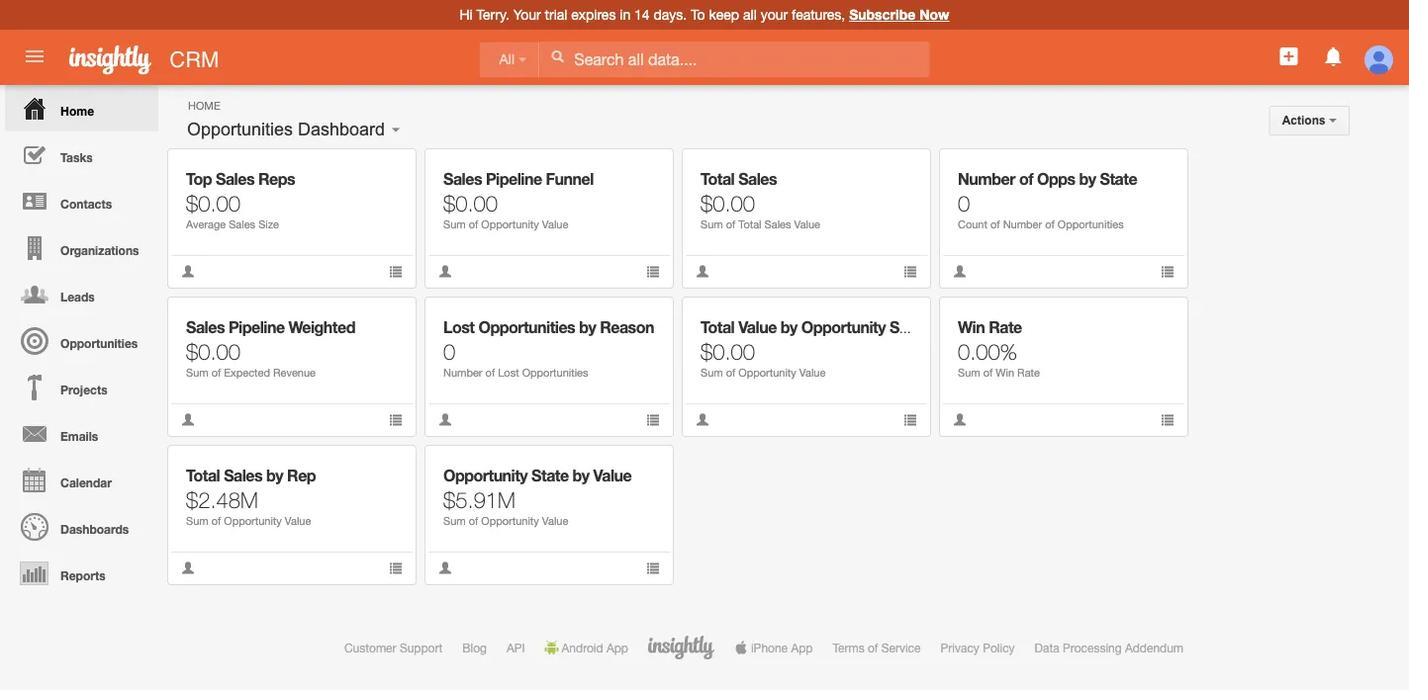 Task type: locate. For each thing, give the bounding box(es) containing it.
list image for sales
[[389, 265, 403, 279]]

pipeline left funnel
[[486, 170, 542, 189]]

user image for $2.48m
[[181, 562, 195, 576]]

0 horizontal spatial state
[[532, 467, 569, 486]]

privacy
[[941, 641, 980, 655]]

opportunities inside button
[[187, 119, 293, 140]]

1 horizontal spatial app
[[791, 641, 813, 655]]

calendar link
[[5, 457, 158, 504]]

opportunities
[[187, 119, 293, 140], [1058, 218, 1124, 231], [479, 318, 575, 337], [60, 337, 138, 350], [522, 367, 588, 380]]

subscribe now link
[[849, 6, 950, 23]]

1 horizontal spatial lost
[[498, 367, 519, 380]]

value inside sales pipeline funnel $0.00 sum of opportunity value
[[542, 218, 569, 231]]

1 app from the left
[[607, 641, 628, 655]]

pipeline for weighted
[[229, 318, 285, 337]]

user image for by
[[696, 413, 710, 427]]

of inside lost opportunities by reason 0 number of lost opportunities
[[486, 367, 495, 380]]

1 vertical spatial state
[[890, 318, 927, 337]]

pipeline
[[486, 170, 542, 189], [229, 318, 285, 337]]

pipeline for funnel
[[486, 170, 542, 189]]

home down crm
[[188, 99, 220, 112]]

by inside "total sales by rep $2.48m sum of opportunity value"
[[266, 467, 283, 486]]

number of opps by state 0 count of number of opportunities
[[958, 170, 1137, 231]]

1 horizontal spatial state
[[890, 318, 927, 337]]

of inside sales pipeline weighted $0.00 sum of expected revenue
[[212, 367, 221, 380]]

0 vertical spatial rate
[[989, 318, 1022, 337]]

1 vertical spatial lost
[[498, 367, 519, 380]]

14
[[635, 6, 650, 23]]

value
[[542, 218, 569, 231], [794, 218, 821, 231], [739, 318, 777, 337], [800, 367, 826, 380], [594, 467, 632, 486], [285, 515, 311, 528], [542, 515, 569, 528]]

hi terry. your trial expires in 14 days. to keep all your features, subscribe now
[[460, 6, 950, 23]]

of inside opportunity state by value $5.91m sum of opportunity value
[[469, 515, 478, 528]]

of down total sales link
[[726, 218, 736, 231]]

list image
[[1161, 265, 1175, 279], [389, 413, 403, 427], [646, 413, 660, 427], [389, 562, 403, 576]]

opportunities dashboard button
[[180, 115, 392, 145]]

calendar
[[60, 476, 112, 490]]

user image
[[181, 265, 195, 279], [438, 265, 452, 279], [953, 265, 967, 279], [181, 413, 195, 427], [696, 413, 710, 427], [953, 413, 967, 427]]

$0.00 for top sales reps
[[186, 190, 241, 216]]

win up 0.00%
[[958, 318, 985, 337]]

android app
[[562, 641, 628, 655]]

sales
[[216, 170, 254, 189], [443, 170, 482, 189], [739, 170, 777, 189], [229, 218, 255, 231], [765, 218, 791, 231], [186, 318, 225, 337], [224, 467, 262, 486]]

user image for opps
[[953, 265, 967, 279]]

of down 0.00%
[[984, 367, 993, 380]]

by inside lost opportunities by reason 0 number of lost opportunities
[[579, 318, 596, 337]]

2 app from the left
[[791, 641, 813, 655]]

navigation
[[0, 85, 158, 597]]

of left opps
[[1019, 170, 1033, 189]]

of down sales pipeline funnel link
[[469, 218, 478, 231]]

total sales by rep link
[[186, 467, 316, 486]]

0 horizontal spatial home
[[60, 104, 94, 118]]

0 horizontal spatial app
[[607, 641, 628, 655]]

state inside total value by opportunity state $0.00 sum of opportunity value
[[890, 318, 927, 337]]

wrench image
[[632, 164, 646, 178], [375, 312, 389, 326], [890, 312, 903, 326], [375, 461, 389, 475]]

1 vertical spatial 0
[[443, 339, 456, 364]]

your
[[513, 6, 541, 23]]

sum inside sales pipeline funnel $0.00 sum of opportunity value
[[443, 218, 466, 231]]

$0.00 inside sales pipeline funnel $0.00 sum of opportunity value
[[443, 190, 498, 216]]

wrench image right rep
[[375, 461, 389, 475]]

state for 0
[[1100, 170, 1137, 189]]

of down $2.48m
[[212, 515, 221, 528]]

by
[[1079, 170, 1096, 189], [579, 318, 596, 337], [781, 318, 798, 337], [266, 467, 283, 486], [573, 467, 590, 486]]

wrench image right weighted
[[375, 312, 389, 326]]

list image for total
[[904, 265, 918, 279]]

number up count
[[958, 170, 1016, 189]]

user image for reps
[[181, 265, 195, 279]]

of down number of opps by state link at the right top of the page
[[1045, 218, 1055, 231]]

policy
[[983, 641, 1015, 655]]

total inside "total sales by rep $2.48m sum of opportunity value"
[[186, 467, 220, 486]]

hi
[[460, 6, 473, 23]]

1 horizontal spatial pipeline
[[486, 170, 542, 189]]

0.00%
[[958, 339, 1017, 364]]

days.
[[654, 6, 687, 23]]

1 horizontal spatial home
[[188, 99, 220, 112]]

of inside sales pipeline funnel $0.00 sum of opportunity value
[[469, 218, 478, 231]]

2 vertical spatial number
[[443, 367, 483, 380]]

support
[[400, 641, 443, 655]]

customer support
[[344, 641, 443, 655]]

pipeline inside sales pipeline funnel $0.00 sum of opportunity value
[[486, 170, 542, 189]]

organizations link
[[5, 225, 158, 271]]

revenue
[[273, 367, 316, 380]]

navigation containing home
[[0, 85, 158, 597]]

1 vertical spatial pipeline
[[229, 318, 285, 337]]

now
[[920, 6, 950, 23]]

wrench image for sales pipeline weighted
[[375, 312, 389, 326]]

0 horizontal spatial lost
[[443, 318, 475, 337]]

lost
[[443, 318, 475, 337], [498, 367, 519, 380]]

data processing addendum
[[1035, 641, 1184, 655]]

iphone
[[751, 641, 788, 655]]

$0.00
[[186, 190, 241, 216], [443, 190, 498, 216], [701, 190, 755, 216], [186, 339, 241, 364], [701, 339, 755, 364]]

win rate 0.00% sum of win rate
[[958, 318, 1040, 380]]

$0.00 down total sales link
[[701, 190, 755, 216]]

number right count
[[1003, 218, 1042, 231]]

0 inside number of opps by state 0 count of number of opportunities
[[958, 190, 970, 216]]

0 vertical spatial state
[[1100, 170, 1137, 189]]

user image down total sales $0.00 sum of total sales value
[[696, 265, 710, 279]]

$0.00 up average
[[186, 190, 241, 216]]

sales pipeline weighted $0.00 sum of expected revenue
[[186, 318, 355, 380]]

0 vertical spatial 0
[[958, 190, 970, 216]]

state
[[1100, 170, 1137, 189], [890, 318, 927, 337], [532, 467, 569, 486]]

1 horizontal spatial 0
[[958, 190, 970, 216]]

user image
[[696, 265, 710, 279], [438, 413, 452, 427], [181, 562, 195, 576], [438, 562, 452, 576]]

list image
[[389, 265, 403, 279], [646, 265, 660, 279], [904, 265, 918, 279], [904, 413, 918, 427], [1161, 413, 1175, 427], [646, 562, 660, 576]]

user image up $5.91m
[[438, 413, 452, 427]]

of down the lost opportunities by reason link
[[486, 367, 495, 380]]

user image for 0
[[438, 413, 452, 427]]

state for $0.00
[[890, 318, 927, 337]]

total value by opportunity state link
[[701, 318, 927, 337]]

pipeline inside sales pipeline weighted $0.00 sum of expected revenue
[[229, 318, 285, 337]]

0 vertical spatial win
[[958, 318, 985, 337]]

total sales link
[[701, 170, 777, 189]]

wrench image
[[375, 164, 389, 178], [890, 164, 903, 178], [1147, 164, 1161, 178], [632, 312, 646, 326], [1147, 312, 1161, 326], [632, 461, 646, 475]]

2 horizontal spatial state
[[1100, 170, 1137, 189]]

$0.00 inside sales pipeline weighted $0.00 sum of expected revenue
[[186, 339, 241, 364]]

$0.00 down total value by opportunity state link
[[701, 339, 755, 364]]

user image for funnel
[[438, 265, 452, 279]]

0
[[958, 190, 970, 216], [443, 339, 456, 364]]

in
[[620, 6, 631, 23]]

number
[[958, 170, 1016, 189], [1003, 218, 1042, 231], [443, 367, 483, 380]]

list image for reason
[[646, 413, 660, 427]]

2 vertical spatial state
[[532, 467, 569, 486]]

blog link
[[462, 641, 487, 655]]

state inside number of opps by state 0 count of number of opportunities
[[1100, 170, 1137, 189]]

of down $5.91m
[[469, 515, 478, 528]]

user image down $5.91m
[[438, 562, 452, 576]]

win
[[958, 318, 985, 337], [996, 367, 1015, 380]]

sum inside sales pipeline weighted $0.00 sum of expected revenue
[[186, 367, 208, 380]]

by inside number of opps by state 0 count of number of opportunities
[[1079, 170, 1096, 189]]

pipeline up expected
[[229, 318, 285, 337]]

value inside "total sales by rep $2.48m sum of opportunity value"
[[285, 515, 311, 528]]

wrench image for total sales by rep
[[375, 461, 389, 475]]

Search all data.... text field
[[540, 41, 930, 77]]

sum inside total sales $0.00 sum of total sales value
[[701, 218, 723, 231]]

rate up 0.00%
[[989, 318, 1022, 337]]

$0.00 up expected
[[186, 339, 241, 364]]

1 vertical spatial number
[[1003, 218, 1042, 231]]

app right iphone
[[791, 641, 813, 655]]

terms
[[833, 641, 865, 655]]

opportunities link
[[5, 318, 158, 364]]

0 vertical spatial lost
[[443, 318, 475, 337]]

lost opportunities by reason 0 number of lost opportunities
[[443, 318, 654, 380]]

home up 'tasks' 'link'
[[60, 104, 94, 118]]

of left expected
[[212, 367, 221, 380]]

notifications image
[[1322, 45, 1346, 68]]

number down the lost opportunities by reason link
[[443, 367, 483, 380]]

opportunity inside sales pipeline funnel $0.00 sum of opportunity value
[[481, 218, 539, 231]]

by inside total value by opportunity state $0.00 sum of opportunity value
[[781, 318, 798, 337]]

number of opps by state link
[[958, 170, 1137, 189]]

state inside opportunity state by value $5.91m sum of opportunity value
[[532, 467, 569, 486]]

of inside "total sales by rep $2.48m sum of opportunity value"
[[212, 515, 221, 528]]

api
[[507, 641, 525, 655]]

win down 0.00%
[[996, 367, 1015, 380]]

user image down $2.48m
[[181, 562, 195, 576]]

$0.00 for sales pipeline weighted
[[186, 339, 241, 364]]

app for android app
[[607, 641, 628, 655]]

subscribe
[[849, 6, 916, 23]]

win rate link
[[958, 318, 1022, 337]]

$0.00 down sales pipeline funnel link
[[443, 190, 498, 216]]

of down total value by opportunity state link
[[726, 367, 736, 380]]

0 horizontal spatial 0
[[443, 339, 456, 364]]

$0.00 inside top sales reps $0.00 average sales size
[[186, 190, 241, 216]]

size
[[258, 218, 279, 231]]

wrench image for sales pipeline funnel
[[632, 164, 646, 178]]

app for iphone app
[[791, 641, 813, 655]]

rate down win rate 'link'
[[1018, 367, 1040, 380]]

list image for rep
[[389, 562, 403, 576]]

app right android
[[607, 641, 628, 655]]

sales inside "total sales by rep $2.48m sum of opportunity value"
[[224, 467, 262, 486]]

opportunities inside number of opps by state 0 count of number of opportunities
[[1058, 218, 1124, 231]]

list image for by
[[1161, 265, 1175, 279]]

0 horizontal spatial pipeline
[[229, 318, 285, 337]]

total inside total value by opportunity state $0.00 sum of opportunity value
[[701, 318, 735, 337]]

1 horizontal spatial win
[[996, 367, 1015, 380]]

0 vertical spatial pipeline
[[486, 170, 542, 189]]

by inside opportunity state by value $5.91m sum of opportunity value
[[573, 467, 590, 486]]

trial
[[545, 6, 568, 23]]

wrench image right funnel
[[632, 164, 646, 178]]

of right count
[[991, 218, 1000, 231]]

sales inside sales pipeline weighted $0.00 sum of expected revenue
[[186, 318, 225, 337]]

sum
[[443, 218, 466, 231], [701, 218, 723, 231], [186, 367, 208, 380], [701, 367, 723, 380], [958, 367, 981, 380], [186, 515, 208, 528], [443, 515, 466, 528]]

wrench image for reps
[[375, 164, 389, 178]]

your
[[761, 6, 788, 23]]

app
[[607, 641, 628, 655], [791, 641, 813, 655]]



Task type: describe. For each thing, give the bounding box(es) containing it.
list image for of
[[646, 265, 660, 279]]

sales pipeline funnel link
[[443, 170, 594, 189]]

wrench image for opps
[[1147, 164, 1161, 178]]

of inside total sales $0.00 sum of total sales value
[[726, 218, 736, 231]]

sum inside "total sales by rep $2.48m sum of opportunity value"
[[186, 515, 208, 528]]

0 vertical spatial number
[[958, 170, 1016, 189]]

crm
[[170, 47, 219, 72]]

user image for of
[[696, 265, 710, 279]]

opportunity state by value $5.91m sum of opportunity value
[[443, 467, 632, 528]]

projects
[[60, 383, 108, 397]]

service
[[882, 641, 921, 655]]

$5.91m
[[443, 487, 516, 513]]

sales inside sales pipeline funnel $0.00 sum of opportunity value
[[443, 170, 482, 189]]

home link
[[5, 85, 158, 132]]

count
[[958, 218, 988, 231]]

opportunity inside "total sales by rep $2.48m sum of opportunity value"
[[224, 515, 282, 528]]

addendum
[[1125, 641, 1184, 655]]

contacts
[[60, 197, 112, 211]]

organizations
[[60, 243, 139, 257]]

all link
[[480, 42, 539, 78]]

customer
[[344, 641, 396, 655]]

wrench image for 0.00%
[[1147, 312, 1161, 326]]

terms of service link
[[833, 641, 921, 655]]

reports link
[[5, 550, 158, 597]]

tasks
[[60, 150, 93, 164]]

by for 0
[[579, 318, 596, 337]]

total value by opportunity state $0.00 sum of opportunity value
[[701, 318, 927, 380]]

top sales reps link
[[186, 170, 295, 189]]

features,
[[792, 6, 846, 23]]

terms of service
[[833, 641, 921, 655]]

number inside lost opportunities by reason 0 number of lost opportunities
[[443, 367, 483, 380]]

1 vertical spatial win
[[996, 367, 1015, 380]]

$0.00 inside total sales $0.00 sum of total sales value
[[701, 190, 755, 216]]

contacts link
[[5, 178, 158, 225]]

sales pipeline funnel $0.00 sum of opportunity value
[[443, 170, 594, 231]]

android app link
[[545, 641, 628, 655]]

of inside "win rate 0.00% sum of win rate"
[[984, 367, 993, 380]]

average
[[186, 218, 226, 231]]

dashboard
[[298, 119, 385, 140]]

sales pipeline weighted link
[[186, 318, 355, 337]]

privacy policy
[[941, 641, 1015, 655]]

terry.
[[477, 6, 510, 23]]

$0.00 for sales pipeline funnel
[[443, 190, 498, 216]]

expires
[[571, 6, 616, 23]]

by for $5.91m
[[573, 467, 590, 486]]

emails link
[[5, 411, 158, 457]]

of inside total value by opportunity state $0.00 sum of opportunity value
[[726, 367, 736, 380]]

api link
[[507, 641, 525, 655]]

emails
[[60, 430, 98, 443]]

home inside navigation
[[60, 104, 94, 118]]

opportunities inside navigation
[[60, 337, 138, 350]]

blog
[[462, 641, 487, 655]]

by for $0.00
[[781, 318, 798, 337]]

opps
[[1037, 170, 1076, 189]]

data
[[1035, 641, 1060, 655]]

expected
[[224, 367, 270, 380]]

total for $2.48m
[[186, 467, 220, 486]]

total for state
[[701, 318, 735, 337]]

sum inside total value by opportunity state $0.00 sum of opportunity value
[[701, 367, 723, 380]]

opportunities dashboard
[[187, 119, 385, 140]]

processing
[[1063, 641, 1122, 655]]

customer support link
[[344, 641, 443, 655]]

data processing addendum link
[[1035, 641, 1184, 655]]

reason
[[600, 318, 654, 337]]

actions
[[1282, 114, 1329, 127]]

lost opportunities by reason link
[[443, 318, 654, 337]]

user image for $5.91m
[[438, 562, 452, 576]]

reports
[[60, 569, 106, 583]]

1 vertical spatial rate
[[1018, 367, 1040, 380]]

total sales by rep $2.48m sum of opportunity value
[[186, 467, 316, 528]]

all
[[499, 52, 515, 67]]

tasks link
[[5, 132, 158, 178]]

list image for $0.00
[[904, 413, 918, 427]]

wrench image left win rate 'link'
[[890, 312, 903, 326]]

total for of
[[701, 170, 735, 189]]

white image
[[551, 49, 564, 63]]

dashboards link
[[5, 504, 158, 550]]

funnel
[[546, 170, 594, 189]]

projects link
[[5, 364, 158, 411]]

reps
[[258, 170, 295, 189]]

0 inside lost opportunities by reason 0 number of lost opportunities
[[443, 339, 456, 364]]

dashboards
[[60, 523, 129, 536]]

leads
[[60, 290, 95, 304]]

actions button
[[1270, 106, 1350, 136]]

value inside total sales $0.00 sum of total sales value
[[794, 218, 821, 231]]

opportunity state by value link
[[443, 467, 632, 486]]

top
[[186, 170, 212, 189]]

leads link
[[5, 271, 158, 318]]

$2.48m
[[186, 487, 258, 513]]

by for $2.48m
[[266, 467, 283, 486]]

user image for weighted
[[181, 413, 195, 427]]

to
[[691, 6, 705, 23]]

sum inside "win rate 0.00% sum of win rate"
[[958, 367, 981, 380]]

$0.00 inside total value by opportunity state $0.00 sum of opportunity value
[[701, 339, 755, 364]]

weighted
[[289, 318, 355, 337]]

total sales $0.00 sum of total sales value
[[701, 170, 821, 231]]

iphone app
[[751, 641, 813, 655]]

of right 'terms' at the right bottom of page
[[868, 641, 878, 655]]

iphone app link
[[734, 641, 813, 655]]

android
[[562, 641, 603, 655]]

rep
[[287, 467, 316, 486]]

0 horizontal spatial win
[[958, 318, 985, 337]]

sum inside opportunity state by value $5.91m sum of opportunity value
[[443, 515, 466, 528]]

all
[[743, 6, 757, 23]]

privacy policy link
[[941, 641, 1015, 655]]

list image for sum
[[646, 562, 660, 576]]

user image for 0.00%
[[953, 413, 967, 427]]

wrench image for $0.00
[[890, 164, 903, 178]]

keep
[[709, 6, 740, 23]]

list image for win
[[1161, 413, 1175, 427]]

list image for $0.00
[[389, 413, 403, 427]]

top sales reps $0.00 average sales size
[[186, 170, 295, 231]]



Task type: vqa. For each thing, say whether or not it's contained in the screenshot.
the Contacts 'link'
yes



